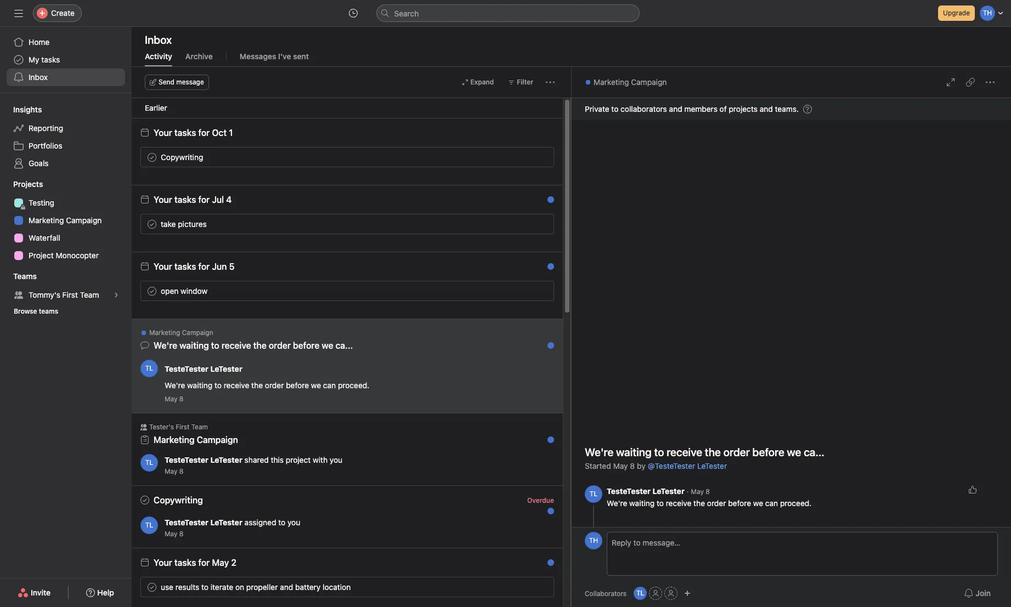 Task type: vqa. For each thing, say whether or not it's contained in the screenshot.
THE 3 MORE…
no



Task type: locate. For each thing, give the bounding box(es) containing it.
1 archive notification image from the top
[[542, 265, 551, 274]]

and left battery
[[280, 583, 293, 592]]

letester left 'shared'
[[210, 456, 243, 465]]

can inside we're waiting to receive the order before we can proceed. may 8
[[323, 381, 336, 390]]

marketing campaign link up 'collaborators' on the right top of page
[[585, 76, 667, 88]]

home link
[[7, 33, 125, 51]]

first inside teams element
[[62, 290, 78, 300]]

may inside testetester letester assigned to you may 8
[[165, 530, 177, 538]]

archive notification image for your tasks for may 2
[[542, 561, 551, 570]]

proceed. for we're waiting to receive the order before we can proceed.
[[780, 499, 812, 508]]

2 horizontal spatial marketing campaign
[[594, 77, 667, 87]]

to inside we're waiting to receive the order before we can proceed. may 8
[[215, 381, 222, 390]]

1 horizontal spatial proceed.
[[780, 499, 812, 508]]

testetester inside testetester letester shared this project with you may 8
[[165, 456, 209, 465]]

your up use
[[154, 558, 172, 568]]

archive
[[185, 52, 213, 61]]

to left iterate
[[201, 583, 209, 592]]

campaign up 'collaborators' on the right top of page
[[631, 77, 667, 87]]

3 archive notification image from the top
[[542, 561, 551, 570]]

first for tester's
[[176, 423, 190, 431]]

your
[[154, 128, 172, 138], [154, 195, 172, 205], [154, 262, 172, 272], [154, 558, 172, 568]]

waiting up by
[[616, 446, 652, 459]]

your for your tasks for may 2
[[154, 558, 172, 568]]

testing
[[29, 198, 54, 207]]

completed checkbox down your tasks for oct 1
[[145, 151, 159, 164]]

tasks
[[41, 55, 60, 64], [174, 128, 196, 138], [174, 195, 196, 205], [174, 262, 196, 272], [174, 558, 196, 568]]

0 horizontal spatial can
[[323, 381, 336, 390]]

marketing
[[594, 77, 629, 87], [29, 216, 64, 225], [149, 329, 180, 337]]

0 vertical spatial team
[[80, 290, 99, 300]]

1 vertical spatial 0 likes. click to like this task image
[[969, 486, 977, 495]]

letester down we're waiting to receive the order before we ca...
[[210, 364, 243, 373]]

tasks for your tasks for may 2
[[174, 558, 196, 568]]

your for your tasks for oct 1
[[154, 128, 172, 138]]

we're down testetester letester
[[165, 381, 185, 390]]

tasks up the open window
[[174, 262, 196, 272]]

0 vertical spatial completed image
[[145, 151, 159, 164]]

we're for we're waiting to receive the order before we ca... started may 8 by @testetester letester
[[585, 446, 614, 459]]

window
[[181, 286, 208, 296]]

2 your from the top
[[154, 195, 172, 205]]

8 up your tasks for may 2
[[179, 530, 184, 538]]

3 completed checkbox from the top
[[145, 581, 159, 594]]

receive up testetester letester
[[222, 341, 251, 351]]

0 horizontal spatial marketing
[[29, 216, 64, 225]]

collaborators
[[585, 590, 627, 598]]

project
[[29, 251, 54, 260]]

1 horizontal spatial you
[[330, 456, 343, 465]]

we're waiting to receive the order before we ca... dialog
[[572, 67, 1012, 608]]

to
[[612, 104, 619, 114], [211, 341, 219, 351], [215, 381, 222, 390], [654, 446, 664, 459], [657, 499, 664, 508], [278, 518, 286, 527], [201, 583, 209, 592]]

0 horizontal spatial marketing campaign link
[[7, 212, 125, 229]]

completed checkbox left the take
[[145, 218, 159, 231]]

before
[[293, 341, 320, 351], [286, 381, 309, 390], [753, 446, 785, 459], [728, 499, 751, 508]]

your tasks for jul 4 link
[[154, 195, 232, 205]]

oct
[[212, 128, 227, 138]]

messages
[[240, 52, 276, 61]]

copy link image
[[967, 78, 975, 87]]

before inside we're waiting to receive the order before we can proceed. may 8
[[286, 381, 309, 390]]

tasks for your tasks for jul 4
[[174, 195, 196, 205]]

for for jun
[[198, 262, 210, 272]]

1 vertical spatial archive notification image
[[542, 426, 551, 435]]

marketing down open
[[149, 329, 180, 337]]

waiting up testetester letester
[[180, 341, 209, 351]]

receive up @testetester letester link
[[667, 446, 703, 459]]

1 vertical spatial campaign
[[66, 216, 102, 225]]

receive down ·
[[666, 499, 692, 508]]

use
[[161, 583, 173, 592]]

to down testetester letester · may 8
[[657, 499, 664, 508]]

letester down we're waiting to receive the order before we ca... link
[[698, 462, 727, 471]]

projects element
[[0, 175, 132, 267]]

global element
[[0, 27, 132, 93]]

create button
[[33, 4, 82, 22]]

for
[[198, 128, 210, 138], [198, 195, 210, 205], [198, 262, 210, 272], [198, 558, 210, 568]]

results
[[176, 583, 199, 592]]

we're
[[154, 341, 177, 351], [165, 381, 185, 390], [585, 446, 614, 459], [607, 499, 628, 508]]

1 horizontal spatial inbox
[[145, 33, 172, 46]]

we for we're waiting to receive the order before we can proceed.
[[753, 499, 763, 508]]

0 horizontal spatial marketing campaign
[[29, 216, 102, 225]]

0 horizontal spatial team
[[80, 290, 99, 300]]

8 left by
[[630, 462, 635, 471]]

may left by
[[613, 462, 628, 471]]

more actions image
[[986, 78, 995, 87]]

1 horizontal spatial marketing campaign
[[149, 329, 213, 337]]

2 vertical spatial we
[[753, 499, 763, 508]]

we're inside we're waiting to receive the order before we can proceed. may 8
[[165, 381, 185, 390]]

expand button
[[457, 75, 499, 90]]

1 vertical spatial marketing
[[29, 216, 64, 225]]

2 horizontal spatial we
[[787, 446, 802, 459]]

tester's first team
[[149, 423, 208, 431]]

archive notification image
[[542, 198, 551, 207], [542, 499, 551, 508]]

Completed checkbox
[[145, 151, 159, 164], [145, 218, 159, 231], [145, 581, 159, 594]]

can
[[323, 381, 336, 390], [766, 499, 778, 508]]

tasks right my
[[41, 55, 60, 64]]

message
[[176, 78, 204, 86]]

proceed. inside we're waiting to receive the order before we can proceed. may 8
[[338, 381, 370, 390]]

teams button
[[0, 271, 37, 282]]

testetester inside testetester letester assigned to you may 8
[[165, 518, 209, 527]]

waiting
[[180, 341, 209, 351], [187, 381, 213, 390], [616, 446, 652, 459], [630, 499, 655, 508]]

we're up testetester letester
[[154, 341, 177, 351]]

1 vertical spatial archive notification image
[[542, 499, 551, 508]]

we're for we're waiting to receive the order before we ca...
[[154, 341, 177, 351]]

0 vertical spatial can
[[323, 381, 336, 390]]

completed checkbox left use
[[145, 581, 159, 594]]

th button
[[585, 532, 603, 550]]

you right with
[[330, 456, 343, 465]]

1 vertical spatial team
[[191, 423, 208, 431]]

and left members on the right top
[[669, 104, 683, 114]]

may up your tasks for may 2 "link"
[[165, 530, 177, 538]]

project
[[286, 456, 311, 465]]

before for we're waiting to receive the order before we ca...
[[293, 341, 320, 351]]

2 vertical spatial completed checkbox
[[145, 581, 159, 594]]

waiting inside we're waiting to receive the order before we ca... started may 8 by @testetester letester
[[616, 446, 652, 459]]

1 horizontal spatial we
[[753, 499, 763, 508]]

marketing campaign down the open window
[[149, 329, 213, 337]]

completed image
[[145, 151, 159, 164], [145, 285, 159, 298], [145, 581, 159, 594]]

order up @testetester letester link
[[724, 446, 750, 459]]

may down 'marketing campaign'
[[165, 468, 177, 476]]

order down we're waiting to receive the order before we ca... started may 8 by @testetester letester
[[707, 499, 726, 508]]

completed checkbox for your tasks for may 2
[[145, 581, 159, 594]]

completed image left use
[[145, 581, 159, 594]]

we're waiting to receive the order before we can proceed. may 8
[[165, 381, 370, 403]]

for up results
[[198, 558, 210, 568]]

tasks for my tasks
[[41, 55, 60, 64]]

letester left assigned
[[210, 518, 243, 527]]

tasks left 'oct'
[[174, 128, 196, 138]]

proceed. down we ca... on the bottom of the page
[[338, 381, 370, 390]]

testetester letester link down by
[[607, 487, 685, 496]]

can inside 'we're waiting to receive the order before we ca...' dialog
[[766, 499, 778, 508]]

you
[[330, 456, 343, 465], [288, 518, 300, 527]]

to down testetester letester
[[215, 381, 222, 390]]

0 vertical spatial marketing campaign link
[[585, 76, 667, 88]]

0 likes. click to like this task image
[[522, 287, 531, 296], [969, 486, 977, 495]]

testing link
[[7, 194, 125, 212]]

team
[[80, 290, 99, 300], [191, 423, 208, 431]]

3 completed image from the top
[[145, 581, 159, 594]]

your tasks for oct 1 link
[[154, 128, 233, 138]]

tasks up results
[[174, 558, 196, 568]]

0 vertical spatial campaign
[[631, 77, 667, 87]]

1 vertical spatial you
[[288, 518, 300, 527]]

the up we're waiting to receive the order before we can proceed. may 8 at the bottom
[[253, 341, 267, 351]]

2 vertical spatial completed image
[[145, 581, 159, 594]]

the down we're waiting to receive the order before we ca...
[[251, 381, 263, 390]]

inbox up activity
[[145, 33, 172, 46]]

may left 2
[[212, 558, 229, 568]]

Completed checkbox
[[145, 285, 159, 298]]

2 vertical spatial marketing campaign
[[149, 329, 213, 337]]

may
[[165, 395, 177, 403], [613, 462, 628, 471], [165, 468, 177, 476], [691, 488, 704, 496], [165, 530, 177, 538], [212, 558, 229, 568]]

2 vertical spatial archive notification image
[[542, 561, 551, 570]]

to right assigned
[[278, 518, 286, 527]]

tasks for your tasks for jun 5
[[174, 262, 196, 272]]

1 your from the top
[[154, 128, 172, 138]]

may inside testetester letester · may 8
[[691, 488, 704, 496]]

3 your from the top
[[154, 262, 172, 272]]

campaign down "testing" 'link' at the top left
[[66, 216, 102, 225]]

join button
[[958, 584, 998, 604]]

completed image down your tasks for oct 1
[[145, 151, 159, 164]]

the inside we're waiting to receive the order before we can proceed. may 8
[[251, 381, 263, 390]]

before for we're waiting to receive the order before we ca... started may 8 by @testetester letester
[[753, 446, 785, 459]]

tl
[[145, 364, 153, 373], [145, 459, 153, 467], [590, 490, 598, 498], [145, 521, 153, 530], [637, 589, 645, 598]]

testetester inside 'we're waiting to receive the order before we ca...' dialog
[[607, 487, 651, 496]]

may up tester's first team
[[165, 395, 177, 403]]

to for we're waiting to receive the order before we ca...
[[211, 341, 219, 351]]

marketing campaign
[[154, 435, 238, 445]]

for left jul
[[198, 195, 210, 205]]

proceed. inside 'we're waiting to receive the order before we ca...' dialog
[[780, 499, 812, 508]]

we for we're waiting to receive the order before we can proceed. may 8
[[311, 381, 321, 390]]

0 horizontal spatial we
[[311, 381, 321, 390]]

your for your tasks for jul 4
[[154, 195, 172, 205]]

the down @testetester letester link
[[694, 499, 705, 508]]

private
[[585, 104, 610, 114]]

before for we're waiting to receive the order before we can proceed. may 8
[[286, 381, 309, 390]]

assigned
[[245, 518, 276, 527]]

1 vertical spatial inbox
[[29, 72, 48, 82]]

0 vertical spatial marketing
[[594, 77, 629, 87]]

for for may
[[198, 558, 210, 568]]

testetester letester link down 'marketing campaign'
[[165, 456, 243, 465]]

started
[[585, 462, 611, 471]]

we're inside we're waiting to receive the order before we ca... started may 8 by @testetester letester
[[585, 446, 614, 459]]

2 vertical spatial campaign
[[182, 329, 213, 337]]

campaign inside projects element
[[66, 216, 102, 225]]

waiting for we're waiting to receive the order before we ca...
[[180, 341, 209, 351]]

Search tasks, projects, and more text field
[[376, 4, 640, 22]]

order down we're waiting to receive the order before we ca...
[[265, 381, 284, 390]]

and left teams.
[[760, 104, 773, 114]]

1 horizontal spatial and
[[669, 104, 683, 114]]

your tasks for may 2
[[154, 558, 237, 568]]

we're down started
[[607, 499, 628, 508]]

the up @testetester letester link
[[705, 446, 721, 459]]

letester inside testetester letester assigned to you may 8
[[210, 518, 243, 527]]

0 horizontal spatial campaign
[[66, 216, 102, 225]]

to inside testetester letester assigned to you may 8
[[278, 518, 286, 527]]

2 for from the top
[[198, 195, 210, 205]]

team left see details, tommy's first team icon
[[80, 290, 99, 300]]

we inside we're waiting to receive the order before we can proceed. may 8
[[311, 381, 321, 390]]

we're for we're waiting to receive the order before we can proceed. may 8
[[165, 381, 185, 390]]

8 inside testetester letester · may 8
[[706, 488, 710, 496]]

order inside we're waiting to receive the order before we ca... started may 8 by @testetester letester
[[724, 446, 750, 459]]

2 vertical spatial marketing
[[149, 329, 180, 337]]

testetester letester link for assigned to you
[[165, 518, 243, 527]]

8 down 'marketing campaign'
[[179, 468, 184, 476]]

proceed.
[[338, 381, 370, 390], [780, 499, 812, 508]]

1 horizontal spatial first
[[176, 423, 190, 431]]

portfolios link
[[7, 137, 125, 155]]

receive inside we're waiting to receive the order before we can proceed. may 8
[[224, 381, 249, 390]]

1 vertical spatial we
[[787, 446, 802, 459]]

tl button
[[141, 360, 158, 378], [141, 454, 158, 472], [585, 486, 603, 503], [141, 517, 158, 535], [634, 587, 647, 600]]

teams
[[39, 307, 58, 316]]

4
[[226, 195, 232, 205]]

to for use results to iterate on propeller and battery location
[[201, 583, 209, 592]]

order inside we're waiting to receive the order before we can proceed. may 8
[[265, 381, 284, 390]]

letester for testetester letester shared this project with you may 8
[[210, 456, 243, 465]]

receive
[[222, 341, 251, 351], [224, 381, 249, 390], [667, 446, 703, 459], [666, 499, 692, 508]]

to up testetester letester
[[211, 341, 219, 351]]

we inside we're waiting to receive the order before we ca... started may 8 by @testetester letester
[[787, 446, 802, 459]]

8 up tester's first team
[[179, 395, 184, 403]]

@testetester
[[648, 462, 696, 471]]

2 horizontal spatial campaign
[[631, 77, 667, 87]]

waiting for we're waiting to receive the order before we ca... started may 8 by @testetester letester
[[616, 446, 652, 459]]

waiting down testetester letester · may 8
[[630, 499, 655, 508]]

marketing up the private
[[594, 77, 629, 87]]

1 vertical spatial completed checkbox
[[145, 218, 159, 231]]

you inside testetester letester shared this project with you may 8
[[330, 456, 343, 465]]

0 horizontal spatial first
[[62, 290, 78, 300]]

before for we're waiting to receive the order before we can proceed.
[[728, 499, 751, 508]]

1 horizontal spatial team
[[191, 423, 208, 431]]

campaign inside 'we're waiting to receive the order before we ca...' dialog
[[631, 77, 667, 87]]

waiting for we're waiting to receive the order before we can proceed. may 8
[[187, 381, 213, 390]]

proceed. down ca...
[[780, 499, 812, 508]]

first right the tommy's
[[62, 290, 78, 300]]

0 vertical spatial completed checkbox
[[145, 151, 159, 164]]

marketing inside projects element
[[29, 216, 64, 225]]

1 vertical spatial can
[[766, 499, 778, 508]]

2 completed image from the top
[[145, 285, 159, 298]]

letester left ·
[[653, 487, 685, 496]]

to inside we're waiting to receive the order before we ca... started may 8 by @testetester letester
[[654, 446, 664, 459]]

the inside we're waiting to receive the order before we ca... started may 8 by @testetester letester
[[705, 446, 721, 459]]

before inside we're waiting to receive the order before we ca... started may 8 by @testetester letester
[[753, 446, 785, 459]]

0 vertical spatial proceed.
[[338, 381, 370, 390]]

0 horizontal spatial 0 likes. click to like this task image
[[522, 287, 531, 296]]

1 vertical spatial marketing campaign
[[29, 216, 102, 225]]

testetester
[[165, 364, 209, 373], [165, 456, 209, 465], [607, 487, 651, 496], [165, 518, 209, 527]]

add or remove collaborators image
[[684, 591, 691, 597]]

first up 'marketing campaign'
[[176, 423, 190, 431]]

may right ·
[[691, 488, 704, 496]]

on
[[235, 583, 244, 592]]

5
[[229, 262, 235, 272]]

my tasks
[[29, 55, 60, 64]]

1 vertical spatial proceed.
[[780, 499, 812, 508]]

1 vertical spatial completed image
[[145, 285, 159, 298]]

insights button
[[0, 104, 42, 115]]

8 inside we're waiting to receive the order before we ca... started may 8 by @testetester letester
[[630, 462, 635, 471]]

inbox inside inbox link
[[29, 72, 48, 82]]

your tasks for may 2 link
[[154, 558, 237, 568]]

receive inside we're waiting to receive the order before we ca... started may 8 by @testetester letester
[[667, 446, 703, 459]]

0 vertical spatial archive notification image
[[542, 265, 551, 274]]

monocopter
[[56, 251, 99, 260]]

members
[[685, 104, 718, 114]]

4 your from the top
[[154, 558, 172, 568]]

1 horizontal spatial campaign
[[182, 329, 213, 337]]

0 vertical spatial you
[[330, 456, 343, 465]]

team up 'marketing campaign'
[[191, 423, 208, 431]]

marketing campaign down "testing" 'link' at the top left
[[29, 216, 102, 225]]

marketing campaign link up waterfall
[[7, 212, 125, 229]]

to up @testetester
[[654, 446, 664, 459]]

we for we're waiting to receive the order before we ca... started may 8 by @testetester letester
[[787, 446, 802, 459]]

activity link
[[145, 52, 172, 66]]

your for your tasks for jun 5
[[154, 262, 172, 272]]

testetester letester shared this project with you may 8
[[165, 456, 343, 476]]

home
[[29, 37, 50, 47]]

0 horizontal spatial inbox
[[29, 72, 48, 82]]

receive for we're waiting to receive the order before we ca...
[[222, 341, 251, 351]]

8 up we're waiting to receive the order before we can proceed.
[[706, 488, 710, 496]]

to for we're waiting to receive the order before we ca... started may 8 by @testetester letester
[[654, 446, 664, 459]]

for left 'oct'
[[198, 128, 210, 138]]

1 vertical spatial copywriting
[[154, 496, 203, 505]]

tasks up take pictures
[[174, 195, 196, 205]]

you right assigned
[[288, 518, 300, 527]]

for left jun
[[198, 262, 210, 272]]

your up open
[[154, 262, 172, 272]]

marketing campaign up 'collaborators' on the right top of page
[[594, 77, 667, 87]]

may inside we're waiting to receive the order before we can proceed. may 8
[[165, 395, 177, 403]]

your up the take
[[154, 195, 172, 205]]

order up we're waiting to receive the order before we can proceed. may 8 at the bottom
[[269, 341, 291, 351]]

your down earlier
[[154, 128, 172, 138]]

inbox link
[[7, 69, 125, 86]]

1 horizontal spatial marketing
[[149, 329, 180, 337]]

0 vertical spatial we
[[311, 381, 321, 390]]

projects
[[13, 179, 43, 189]]

testetester letester link up your tasks for may 2 "link"
[[165, 518, 243, 527]]

campaign up testetester letester
[[182, 329, 213, 337]]

3 for from the top
[[198, 262, 210, 272]]

0 vertical spatial first
[[62, 290, 78, 300]]

1 vertical spatial first
[[176, 423, 190, 431]]

order for we're waiting to receive the order before we ca...
[[269, 341, 291, 351]]

we're waiting to receive the order before we ca...
[[154, 341, 353, 351]]

1 horizontal spatial can
[[766, 499, 778, 508]]

archive notification image
[[542, 265, 551, 274], [542, 426, 551, 435], [542, 561, 551, 570]]

0 vertical spatial 0 likes. click to like this task image
[[522, 287, 531, 296]]

tasks inside 'global' element
[[41, 55, 60, 64]]

archive link
[[185, 52, 213, 66]]

letester for testetester letester
[[210, 364, 243, 373]]

collaborators
[[621, 104, 667, 114]]

receive for we're waiting to receive the order before we ca... started may 8 by @testetester letester
[[667, 446, 703, 459]]

inbox down my
[[29, 72, 48, 82]]

first
[[62, 290, 78, 300], [176, 423, 190, 431]]

reporting link
[[7, 120, 125, 137]]

2 horizontal spatial and
[[760, 104, 773, 114]]

waiting inside we're waiting to receive the order before we can proceed. may 8
[[187, 381, 213, 390]]

2 horizontal spatial marketing
[[594, 77, 629, 87]]

waiting down testetester letester
[[187, 381, 213, 390]]

marketing up waterfall
[[29, 216, 64, 225]]

teams element
[[0, 267, 132, 322]]

2 completed checkbox from the top
[[145, 218, 159, 231]]

0 horizontal spatial you
[[288, 518, 300, 527]]

receive down testetester letester
[[224, 381, 249, 390]]

4 for from the top
[[198, 558, 210, 568]]

1 for from the top
[[198, 128, 210, 138]]

tommy's first team
[[29, 290, 99, 300]]

we're up started
[[585, 446, 614, 459]]

8
[[179, 395, 184, 403], [630, 462, 635, 471], [179, 468, 184, 476], [706, 488, 710, 496], [179, 530, 184, 538]]

0 vertical spatial archive notification image
[[542, 198, 551, 207]]

letester inside testetester letester shared this project with you may 8
[[210, 456, 243, 465]]

0 vertical spatial marketing campaign
[[594, 77, 667, 87]]

8 inside testetester letester assigned to you may 8
[[179, 530, 184, 538]]

0 horizontal spatial proceed.
[[338, 381, 370, 390]]

completed image left open
[[145, 285, 159, 298]]



Task type: describe. For each thing, give the bounding box(es) containing it.
2
[[231, 558, 237, 568]]

create
[[51, 8, 75, 18]]

order for we're waiting to receive the order before we ca... started may 8 by @testetester letester
[[724, 446, 750, 459]]

the for we're waiting to receive the order before we can proceed. may 8
[[251, 381, 263, 390]]

send message button
[[145, 75, 209, 90]]

iterate
[[211, 583, 233, 592]]

goals
[[29, 159, 49, 168]]

overdue
[[527, 496, 554, 505]]

add to bookmarks image
[[525, 499, 533, 508]]

activity
[[145, 52, 172, 61]]

marketing inside 'we're waiting to receive the order before we ca...' dialog
[[594, 77, 629, 87]]

waterfall
[[29, 233, 60, 243]]

to right the private
[[612, 104, 619, 114]]

may inside testetester letester shared this project with you may 8
[[165, 468, 177, 476]]

your tasks for jun 5 link
[[154, 262, 235, 272]]

we're for we're waiting to receive the order before we can proceed.
[[607, 499, 628, 508]]

1 completed checkbox from the top
[[145, 151, 159, 164]]

reporting
[[29, 123, 63, 133]]

1 archive notification image from the top
[[542, 198, 551, 207]]

filter button
[[503, 75, 538, 90]]

8 inside we're waiting to receive the order before we can proceed. may 8
[[179, 395, 184, 403]]

with
[[313, 456, 328, 465]]

full screen image
[[947, 78, 956, 87]]

invite button
[[10, 583, 58, 603]]

history image
[[349, 9, 358, 18]]

order for we're waiting to receive the order before we can proceed.
[[707, 499, 726, 508]]

shared
[[245, 456, 269, 465]]

team for tester's first team
[[191, 423, 208, 431]]

waiting for we're waiting to receive the order before we can proceed.
[[630, 499, 655, 508]]

completed image for your tasks for jun 5
[[145, 285, 159, 298]]

testetester letester link down we're waiting to receive the order before we ca...
[[165, 364, 243, 373]]

upgrade
[[944, 9, 970, 17]]

your tasks for oct 1
[[154, 128, 233, 138]]

we're waiting to receive the order before we can proceed.
[[607, 499, 812, 508]]

testetester letester link for ·
[[607, 487, 685, 496]]

help
[[97, 588, 114, 598]]

insights element
[[0, 100, 132, 175]]

order for we're waiting to receive the order before we can proceed. may 8
[[265, 381, 284, 390]]

for for oct
[[198, 128, 210, 138]]

0 vertical spatial copywriting
[[161, 152, 203, 162]]

letester for testetester letester · may 8
[[653, 487, 685, 496]]

of
[[720, 104, 727, 114]]

marketing campaign inside projects element
[[29, 216, 102, 225]]

filter
[[517, 78, 533, 86]]

send message
[[159, 78, 204, 86]]

testetester letester link for shared this project with you
[[165, 456, 243, 465]]

testetester letester assigned to you may 8
[[165, 518, 300, 538]]

first for tommy's
[[62, 290, 78, 300]]

upgrade button
[[939, 5, 975, 21]]

0 vertical spatial inbox
[[145, 33, 172, 46]]

insights
[[13, 105, 42, 114]]

earlier
[[145, 103, 167, 113]]

portfolios
[[29, 141, 62, 150]]

propeller
[[246, 583, 278, 592]]

to for we're waiting to receive the order before we can proceed. may 8
[[215, 381, 222, 390]]

browse teams button
[[9, 304, 63, 319]]

battery
[[295, 583, 321, 592]]

letester for testetester letester assigned to you may 8
[[210, 518, 243, 527]]

testetester for testetester letester assigned to you may 8
[[165, 518, 209, 527]]

jun
[[212, 262, 227, 272]]

project monocopter
[[29, 251, 99, 260]]

i've
[[278, 52, 291, 61]]

for for jul
[[198, 195, 210, 205]]

completed image
[[145, 218, 159, 231]]

private to collaborators and members of projects and teams.
[[585, 104, 799, 114]]

teams
[[13, 272, 37, 281]]

1 vertical spatial marketing campaign link
[[7, 212, 125, 229]]

1 completed image from the top
[[145, 151, 159, 164]]

you inside testetester letester assigned to you may 8
[[288, 518, 300, 527]]

1
[[229, 128, 233, 138]]

expand
[[471, 78, 494, 86]]

location
[[323, 583, 351, 592]]

sent
[[293, 52, 309, 61]]

we're waiting to receive the order before we ca... started may 8 by @testetester letester
[[585, 446, 825, 471]]

my
[[29, 55, 39, 64]]

messages i've sent
[[240, 52, 309, 61]]

can for we're waiting to receive the order before we can proceed.
[[766, 499, 778, 508]]

messages i've sent link
[[240, 52, 309, 66]]

tasks for your tasks for oct 1
[[174, 128, 196, 138]]

your tasks for jun 5
[[154, 262, 235, 272]]

the for we're waiting to receive the order before we can proceed.
[[694, 499, 705, 508]]

the for we're waiting to receive the order before we ca... started may 8 by @testetester letester
[[705, 446, 721, 459]]

0 comments image
[[537, 287, 546, 296]]

tommy's first team link
[[7, 286, 125, 304]]

·
[[687, 487, 689, 496]]

see details, tommy's first team image
[[113, 292, 120, 299]]

can for we're waiting to receive the order before we can proceed. may 8
[[323, 381, 336, 390]]

team for tommy's first team
[[80, 290, 99, 300]]

8 inside testetester letester shared this project with you may 8
[[179, 468, 184, 476]]

1 horizontal spatial marketing campaign link
[[585, 76, 667, 88]]

this
[[271, 456, 284, 465]]

may inside we're waiting to receive the order before we ca... started may 8 by @testetester letester
[[613, 462, 628, 471]]

your tasks for jul 4
[[154, 195, 232, 205]]

take
[[161, 219, 176, 229]]

take pictures
[[161, 219, 207, 229]]

open window
[[161, 286, 208, 296]]

my tasks link
[[7, 51, 125, 69]]

2 archive notification image from the top
[[542, 426, 551, 435]]

projects
[[729, 104, 758, 114]]

use results to iterate on propeller and battery location
[[161, 583, 351, 592]]

projects button
[[0, 179, 43, 190]]

testetester for testetester letester shared this project with you may 8
[[165, 456, 209, 465]]

tester's
[[149, 423, 174, 431]]

waterfall link
[[7, 229, 125, 247]]

0 horizontal spatial and
[[280, 583, 293, 592]]

@testetester letester link
[[648, 462, 727, 471]]

invite
[[31, 588, 51, 598]]

open
[[161, 286, 179, 296]]

completed checkbox for your tasks for jul 4
[[145, 218, 159, 231]]

help button
[[79, 583, 121, 603]]

completed image for your tasks for may 2
[[145, 581, 159, 594]]

testetester for testetester letester · may 8
[[607, 487, 651, 496]]

tommy's
[[29, 290, 60, 300]]

receive for we're waiting to receive the order before we can proceed. may 8
[[224, 381, 249, 390]]

proceed. for we're waiting to receive the order before we can proceed. may 8
[[338, 381, 370, 390]]

receive for we're waiting to receive the order before we can proceed.
[[666, 499, 692, 508]]

hide sidebar image
[[14, 9, 23, 18]]

jul
[[212, 195, 224, 205]]

by
[[637, 462, 646, 471]]

testetester letester
[[165, 364, 243, 373]]

archive notification image for your tasks for jun 5
[[542, 265, 551, 274]]

browse teams
[[14, 307, 58, 316]]

to for we're waiting to receive the order before we can proceed.
[[657, 499, 664, 508]]

send
[[159, 78, 174, 86]]

testetester letester · may 8
[[607, 487, 710, 496]]

more actions image
[[546, 78, 555, 87]]

the for we're waiting to receive the order before we ca...
[[253, 341, 267, 351]]

testetester for testetester letester
[[165, 364, 209, 373]]

letester inside we're waiting to receive the order before we ca... started may 8 by @testetester letester
[[698, 462, 727, 471]]

2 archive notification image from the top
[[542, 499, 551, 508]]

1 horizontal spatial 0 likes. click to like this task image
[[969, 486, 977, 495]]

marketing campaign inside 'we're waiting to receive the order before we ca...' dialog
[[594, 77, 667, 87]]



